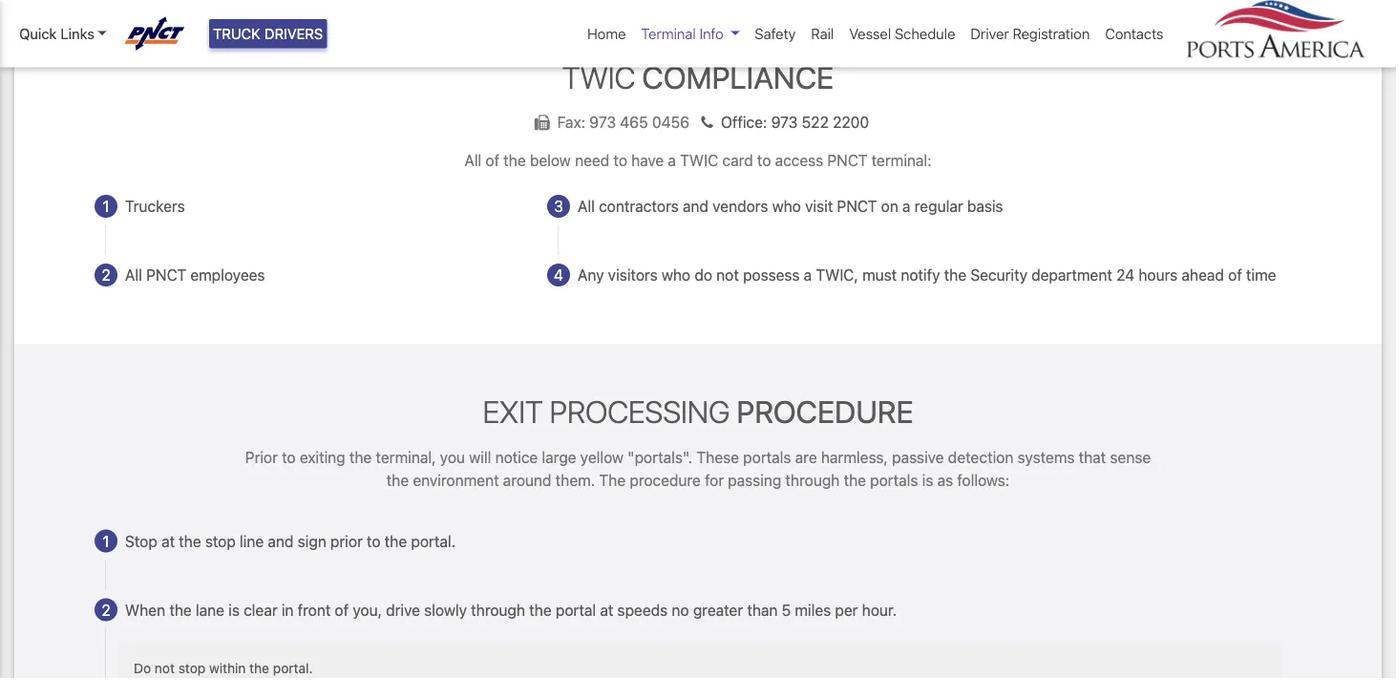 Task type: locate. For each thing, give the bounding box(es) containing it.
all left 'below'
[[464, 151, 482, 169]]

the left portal
[[529, 601, 552, 619]]

follows:
[[957, 471, 1010, 489]]

all down truckers
[[125, 266, 142, 284]]

0 vertical spatial through
[[785, 471, 840, 489]]

0 horizontal spatial portals
[[743, 448, 791, 466]]

any visitors who do not possess a twic, must notify the security department 24 hours ahead of time
[[578, 266, 1276, 284]]

and
[[683, 197, 709, 215], [268, 532, 294, 550]]

2 horizontal spatial a
[[902, 197, 911, 215]]

1 vertical spatial portals
[[870, 471, 918, 489]]

0 vertical spatial stop
[[205, 532, 236, 550]]

0 horizontal spatial all
[[125, 266, 142, 284]]

prior
[[245, 448, 278, 466]]

pnct left on
[[837, 197, 877, 215]]

1 vertical spatial stop
[[178, 660, 206, 676]]

1 vertical spatial 1
[[103, 532, 109, 550]]

do
[[134, 660, 151, 676]]

0 horizontal spatial twic
[[562, 59, 635, 95]]

fax:
[[557, 113, 585, 131]]

1 vertical spatial and
[[268, 532, 294, 550]]

terminal info link
[[634, 15, 747, 52]]

all for all pnct employees
[[125, 266, 142, 284]]

terminal,
[[376, 448, 436, 466]]

2200
[[833, 113, 869, 131]]

terminal
[[641, 25, 696, 42]]

terminal:
[[871, 151, 932, 169]]

around
[[503, 471, 552, 489]]

notice
[[495, 448, 538, 466]]

to inside the prior to exiting the terminal, you will notice large yellow "portals". these portals are harmless, passive detection systems that sense the environment around them. the procedure for passing through the portals is as follows:
[[282, 448, 296, 466]]

terminal info
[[641, 25, 724, 42]]

2 2 from the top
[[102, 601, 110, 619]]

at right stop
[[161, 532, 175, 550]]

2 vertical spatial a
[[804, 266, 812, 284]]

1 vertical spatial at
[[600, 601, 613, 619]]

stop left within
[[178, 660, 206, 676]]

a
[[668, 151, 676, 169], [902, 197, 911, 215], [804, 266, 812, 284]]

twic left the card
[[680, 151, 718, 169]]

ahead
[[1182, 266, 1224, 284]]

1 1 from the top
[[103, 197, 109, 215]]

0 horizontal spatial at
[[161, 532, 175, 550]]

a right on
[[902, 197, 911, 215]]

a left "twic,"
[[804, 266, 812, 284]]

the down terminal, on the left bottom of the page
[[387, 471, 409, 489]]

twic down home link at the left top of the page
[[562, 59, 635, 95]]

when
[[125, 601, 165, 619]]

portals up passing at the right bottom
[[743, 448, 791, 466]]

2 973 from the left
[[771, 113, 798, 131]]

0 horizontal spatial through
[[471, 601, 525, 619]]

of left time
[[1228, 266, 1242, 284]]

"portals".
[[628, 448, 693, 466]]

rail
[[811, 25, 834, 42]]

drivers
[[264, 25, 323, 42]]

the right within
[[249, 660, 269, 676]]

0 vertical spatial is
[[922, 471, 933, 489]]

who left do
[[662, 266, 691, 284]]

who left visit
[[772, 197, 801, 215]]

the right exiting
[[349, 448, 372, 466]]

0 horizontal spatial 973
[[589, 113, 616, 131]]

passive
[[892, 448, 944, 466]]

0 vertical spatial portals
[[743, 448, 791, 466]]

2 vertical spatial all
[[125, 266, 142, 284]]

security
[[971, 266, 1028, 284]]

harmless,
[[821, 448, 888, 466]]

prior to exiting the terminal, you will notice large yellow "portals". these portals are harmless, passive detection systems that sense the environment around them. the procedure for passing through the portals is as follows:
[[245, 448, 1151, 489]]

phone image
[[694, 115, 721, 130]]

through down are
[[785, 471, 840, 489]]

lane
[[196, 601, 224, 619]]

1 left stop
[[103, 532, 109, 550]]

hours
[[1139, 266, 1178, 284]]

yellow
[[580, 448, 624, 466]]

0 horizontal spatial and
[[268, 532, 294, 550]]

twic
[[562, 59, 635, 95], [680, 151, 718, 169]]

1 horizontal spatial twic
[[680, 151, 718, 169]]

1 for truckers
[[103, 197, 109, 215]]

pnct
[[827, 151, 867, 169], [837, 197, 877, 215], [146, 266, 186, 284]]

employees
[[190, 266, 265, 284]]

1 horizontal spatial all
[[464, 151, 482, 169]]

0 vertical spatial pnct
[[827, 151, 867, 169]]

2 vertical spatial of
[[335, 601, 349, 619]]

the left 'below'
[[504, 151, 526, 169]]

when the lane is clear in front of you, drive slowly through the portal at speeds no greater than 5 miles per hour.
[[125, 601, 897, 619]]

home link
[[580, 15, 634, 52]]

portals down passive
[[870, 471, 918, 489]]

0 horizontal spatial a
[[668, 151, 676, 169]]

1 vertical spatial who
[[662, 266, 691, 284]]

all of the below need to have a twic card to access pnct terminal:
[[464, 151, 932, 169]]

2
[[102, 266, 110, 284], [102, 601, 110, 619]]

of left you,
[[335, 601, 349, 619]]

and right line
[[268, 532, 294, 550]]

973 left 522
[[771, 113, 798, 131]]

have
[[631, 151, 664, 169]]

processing
[[550, 393, 730, 430]]

through right slowly
[[471, 601, 525, 619]]

procedure
[[630, 471, 701, 489]]

973
[[589, 113, 616, 131], [771, 113, 798, 131]]

truck drivers
[[213, 25, 323, 42]]

stop
[[205, 532, 236, 550], [178, 660, 206, 676]]

safety
[[755, 25, 796, 42]]

must
[[862, 266, 897, 284]]

0 vertical spatial portal.
[[411, 532, 456, 550]]

contacts
[[1105, 25, 1164, 42]]

exit
[[483, 393, 543, 430]]

1 horizontal spatial portals
[[870, 471, 918, 489]]

2 for all pnct employees
[[102, 266, 110, 284]]

0 vertical spatial twic
[[562, 59, 635, 95]]

office:
[[721, 113, 767, 131]]

that
[[1079, 448, 1106, 466]]

1 vertical spatial through
[[471, 601, 525, 619]]

the
[[504, 151, 526, 169], [944, 266, 967, 284], [349, 448, 372, 466], [387, 471, 409, 489], [844, 471, 866, 489], [179, 532, 201, 550], [385, 532, 407, 550], [169, 601, 192, 619], [529, 601, 552, 619], [249, 660, 269, 676]]

per
[[835, 601, 858, 619]]

the right stop
[[179, 532, 201, 550]]

stop left line
[[205, 532, 236, 550]]

1 vertical spatial all
[[578, 197, 595, 215]]

of
[[486, 151, 500, 169], [1228, 266, 1242, 284], [335, 601, 349, 619]]

for
[[705, 471, 724, 489]]

1 horizontal spatial and
[[683, 197, 709, 215]]

0 vertical spatial all
[[464, 151, 482, 169]]

than
[[747, 601, 778, 619]]

twic compliance
[[562, 59, 834, 95]]

1 horizontal spatial 973
[[771, 113, 798, 131]]

1 2 from the top
[[102, 266, 110, 284]]

vendors
[[713, 197, 768, 215]]

973 for fax:
[[589, 113, 616, 131]]

pnct left employees
[[146, 266, 186, 284]]

quick
[[19, 25, 57, 42]]

of left 'below'
[[486, 151, 500, 169]]

on
[[881, 197, 898, 215]]

2 1 from the top
[[103, 532, 109, 550]]

1 vertical spatial 2
[[102, 601, 110, 619]]

1 horizontal spatial is
[[922, 471, 933, 489]]

0 vertical spatial 2
[[102, 266, 110, 284]]

contractors
[[599, 197, 679, 215]]

is left as
[[922, 471, 933, 489]]

1 horizontal spatial through
[[785, 471, 840, 489]]

pnct down 2200
[[827, 151, 867, 169]]

is
[[922, 471, 933, 489], [228, 601, 240, 619]]

is right lane
[[228, 601, 240, 619]]

portal. down the in
[[273, 660, 313, 676]]

compliance
[[642, 59, 834, 95]]

0 horizontal spatial is
[[228, 601, 240, 619]]

2 horizontal spatial all
[[578, 197, 595, 215]]

1 vertical spatial twic
[[680, 151, 718, 169]]

all for all of the below need to have a twic card to access pnct terminal:
[[464, 151, 482, 169]]

0 vertical spatial who
[[772, 197, 801, 215]]

0 horizontal spatial of
[[335, 601, 349, 619]]

stop
[[125, 532, 157, 550]]

2 horizontal spatial of
[[1228, 266, 1242, 284]]

0456
[[652, 113, 690, 131]]

1 horizontal spatial at
[[600, 601, 613, 619]]

973 right fax:
[[589, 113, 616, 131]]

and left "vendors"
[[683, 197, 709, 215]]

1 vertical spatial of
[[1228, 266, 1242, 284]]

systems
[[1018, 448, 1075, 466]]

office: 973 522 2200
[[721, 113, 869, 131]]

0 vertical spatial and
[[683, 197, 709, 215]]

1 973 from the left
[[589, 113, 616, 131]]

2 vertical spatial pnct
[[146, 266, 186, 284]]

vessel
[[849, 25, 891, 42]]

portal. down environment
[[411, 532, 456, 550]]

2 left all pnct employees
[[102, 266, 110, 284]]

truck drivers link
[[209, 19, 327, 48]]

0 horizontal spatial not
[[155, 660, 175, 676]]

1 left truckers
[[103, 197, 109, 215]]

0 vertical spatial 1
[[103, 197, 109, 215]]

1 horizontal spatial not
[[716, 266, 739, 284]]

at right portal
[[600, 601, 613, 619]]

you
[[440, 448, 465, 466]]

all right 3
[[578, 197, 595, 215]]

through
[[785, 471, 840, 489], [471, 601, 525, 619]]

0 horizontal spatial portal.
[[273, 660, 313, 676]]

a right have
[[668, 151, 676, 169]]

passing
[[728, 471, 781, 489]]

through inside the prior to exiting the terminal, you will notice large yellow "portals". these portals are harmless, passive detection systems that sense the environment around them. the procedure for passing through the portals is as follows:
[[785, 471, 840, 489]]

1 horizontal spatial a
[[804, 266, 812, 284]]

1 horizontal spatial of
[[486, 151, 500, 169]]

twic,
[[816, 266, 858, 284]]

2 for when the lane is clear in front of you, drive slowly through the portal at speeds no greater than 5 miles per hour.
[[102, 601, 110, 619]]

522
[[802, 113, 829, 131]]

1 horizontal spatial portal.
[[411, 532, 456, 550]]

2 left when
[[102, 601, 110, 619]]



Task type: describe. For each thing, give the bounding box(es) containing it.
you,
[[353, 601, 382, 619]]

clear
[[244, 601, 278, 619]]

procedure
[[737, 393, 913, 430]]

all for all contractors and vendors who visit pnct on a regular basis
[[578, 197, 595, 215]]

no
[[672, 601, 689, 619]]

line
[[240, 532, 264, 550]]

portal
[[556, 601, 596, 619]]

need
[[575, 151, 609, 169]]

do not stop within the portal.
[[134, 660, 313, 676]]

in
[[282, 601, 294, 619]]

drive
[[386, 601, 420, 619]]

all contractors and vendors who visit pnct on a regular basis
[[578, 197, 1003, 215]]

visitors
[[608, 266, 658, 284]]

465
[[620, 113, 648, 131]]

these
[[697, 448, 739, 466]]

them.
[[556, 471, 595, 489]]

0 horizontal spatial who
[[662, 266, 691, 284]]

large
[[542, 448, 576, 466]]

0 vertical spatial not
[[716, 266, 739, 284]]

1 vertical spatial a
[[902, 197, 911, 215]]

links
[[61, 25, 94, 42]]

stop at the stop line and sign prior to the portal.
[[125, 532, 456, 550]]

the right notify
[[944, 266, 967, 284]]

1 vertical spatial is
[[228, 601, 240, 619]]

below
[[530, 151, 571, 169]]

exit processing procedure
[[483, 393, 913, 430]]

0 vertical spatial of
[[486, 151, 500, 169]]

as
[[937, 471, 953, 489]]

any
[[578, 266, 604, 284]]

do
[[695, 266, 712, 284]]

driver
[[971, 25, 1009, 42]]

within
[[209, 660, 246, 676]]

1 vertical spatial not
[[155, 660, 175, 676]]

regular
[[915, 197, 963, 215]]

truck
[[213, 25, 261, 42]]

front
[[298, 601, 331, 619]]

0 vertical spatial a
[[668, 151, 676, 169]]

the down harmless,
[[844, 471, 866, 489]]

environment
[[413, 471, 499, 489]]

driver registration link
[[963, 15, 1098, 52]]

1 horizontal spatial who
[[772, 197, 801, 215]]

vessel schedule
[[849, 25, 955, 42]]

1 vertical spatial pnct
[[837, 197, 877, 215]]

rail link
[[803, 15, 842, 52]]

info
[[700, 25, 724, 42]]

access
[[775, 151, 823, 169]]

truckers
[[125, 197, 185, 215]]

detection
[[948, 448, 1014, 466]]

sign
[[298, 532, 326, 550]]

1 vertical spatial portal.
[[273, 660, 313, 676]]

card
[[722, 151, 753, 169]]

5
[[782, 601, 791, 619]]

3
[[554, 197, 563, 215]]

all pnct employees
[[125, 266, 265, 284]]

office: 973 522 2200 link
[[694, 113, 869, 131]]

0 vertical spatial at
[[161, 532, 175, 550]]

the right prior
[[385, 532, 407, 550]]

miles
[[795, 601, 831, 619]]

the
[[599, 471, 626, 489]]

1 for stop at the stop line and sign prior to the portal.
[[103, 532, 109, 550]]

prior
[[330, 532, 363, 550]]

24
[[1116, 266, 1135, 284]]

safety link
[[747, 15, 803, 52]]

notify
[[901, 266, 940, 284]]

greater
[[693, 601, 743, 619]]

department
[[1032, 266, 1112, 284]]

contacts link
[[1098, 15, 1171, 52]]

is inside the prior to exiting the terminal, you will notice large yellow "portals". these portals are harmless, passive detection systems that sense the environment around them. the procedure for passing through the portals is as follows:
[[922, 471, 933, 489]]

possess
[[743, 266, 800, 284]]

vessel schedule link
[[842, 15, 963, 52]]

visit
[[805, 197, 833, 215]]

home
[[587, 25, 626, 42]]

speeds
[[617, 601, 668, 619]]

exiting
[[300, 448, 345, 466]]

973 for office:
[[771, 113, 798, 131]]

will
[[469, 448, 491, 466]]

sense
[[1110, 448, 1151, 466]]

the left lane
[[169, 601, 192, 619]]

time
[[1246, 266, 1276, 284]]

basis
[[967, 197, 1003, 215]]

driver registration
[[971, 25, 1090, 42]]



Task type: vqa. For each thing, say whether or not it's contained in the screenshot.
Access
yes



